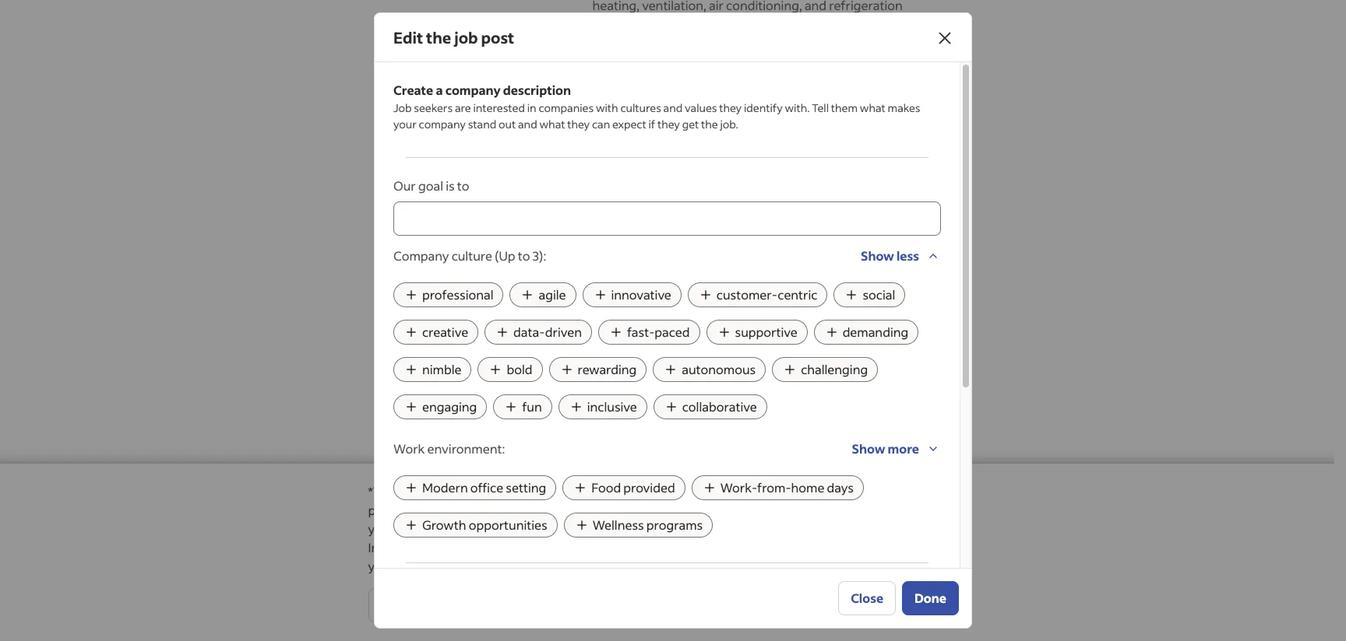Task type: vqa. For each thing, say whether or not it's contained in the screenshot.
the By
yes



Task type: describe. For each thing, give the bounding box(es) containing it.
records
[[706, 259, 750, 275]]

and down (jacksonville,
[[864, 259, 886, 275]]

identify
[[744, 101, 783, 115]]

in inside "*the numbers provided are estimates based on past performance and do not guarantee future performance. by selecting confirm, you agree that you have reviewed and edited this job post to reflect your requirements, and that this job will be posted and applications will be processed in accordance with indeed's"
[[855, 521, 865, 538]]

easily
[[721, 341, 754, 358]]

our
[[393, 178, 416, 194]]

we tailored your job description based on the
[[618, 123, 848, 138]]

this is an openai-powered job description. it uses information from your job, including job title, (hvac service technician) and your location, (jacksonville, fl). by using the content, you adopt it as your own and are responsible for making it true, appropriate and compliant with applicable laws.
[[592, 232, 923, 286]]

maintenance
[[592, 90, 668, 107]]

edit application updates image
[[910, 566, 929, 585]]

0 horizontal spatial hvac/r
[[627, 165, 672, 182]]

the inside . you consent to indeed informing a user that you have opened, viewed or made a decision regarding the user's application.
[[685, 559, 704, 575]]

nimble
[[422, 361, 462, 378]]

company inside this feature helps you easily and quickly create a company description to attract quality candidates.
[[872, 341, 926, 358]]

your up "own"
[[803, 246, 823, 258]]

cultures
[[620, 101, 661, 115]]

0 vertical spatial equipment
[[760, 34, 823, 51]]

get
[[682, 117, 699, 132]]

posted
[[614, 521, 655, 538]]

company culture (up to 3):
[[393, 248, 546, 264]]

modern
[[422, 480, 468, 496]]

1 vertical spatial what
[[539, 117, 565, 132]]

job up policy
[[555, 521, 573, 538]]

centric
[[778, 287, 818, 303]]

fast-
[[627, 324, 655, 340]]

for inside - diagnose and troubleshoot equipment malfunctions and make necessary repairs - conduct routine inspections and preventive maintenance on hvac/r systems - install, repair, and maintain hvac/r equipment such as furnaces, air conditioners, heat pumps, boilers, and refrigeration units - test hvac/r systems for proper functioning and ensure compliance with safety and environmental regulations - follow blueprints, schematics, and technical manuals to perform installations and repairs - maintain accurate records of work performed and materials used
[[724, 165, 741, 182]]

and down such at the right
[[878, 128, 900, 144]]

test
[[601, 165, 625, 182]]

have inside "*the numbers provided are estimates based on past performance and do not guarantee future performance. by selecting confirm, you agree that you have reviewed and edited this job post to reflect your requirements, and that this job will be posted and applications will be processed in accordance with indeed's"
[[681, 503, 709, 519]]

description inside create a company description job seekers are interested in companies with cultures and values they identify with. tell them what makes your company stand out and what they can expect if they get the job.
[[503, 82, 571, 98]]

as inside this is an openai-powered job description. it uses information from your job, including job title, (hvac service technician) and your location, (jacksonville, fl). by using the content, you adopt it as your own and are responsible for making it true, appropriate and compliant with applicable laws.
[[756, 260, 766, 272]]

your inside "*the numbers provided are estimates based on past performance and do not guarantee future performance. by selecting confirm, you agree that you have reviewed and edited this job post to reflect your requirements, and that this job will be posted and applications will be processed in accordance with indeed's"
[[368, 521, 395, 538]]

6 - from the top
[[592, 259, 598, 275]]

a down policy
[[566, 559, 573, 575]]

rewarding
[[578, 361, 637, 378]]

autonomous
[[682, 361, 756, 378]]

of
[[753, 259, 765, 275]]

not
[[788, 484, 808, 500]]

job.
[[720, 117, 739, 132]]

if
[[649, 117, 655, 132]]

making
[[592, 274, 625, 286]]

decision
[[575, 559, 623, 575]]

wellness
[[593, 517, 644, 534]]

1 horizontal spatial hvac/r
[[688, 90, 733, 107]]

(up
[[495, 248, 515, 264]]

and up applicable on the top of page
[[810, 260, 827, 272]]

modern office setting
[[422, 480, 546, 496]]

*the
[[368, 484, 395, 500]]

an inside james.peterson1902@gmail.com also send an individual email update each time someone applies.
[[650, 586, 665, 602]]

and down do
[[767, 503, 789, 519]]

can
[[592, 117, 610, 132]]

boilers,
[[833, 128, 875, 144]]

confirm
[[880, 598, 929, 614]]

1 will from the left
[[575, 521, 595, 538]]

create a company description job seekers are interested in companies with cultures and values they identify with. tell them what makes your company stand out and what they can expect if they get the job.
[[393, 82, 921, 132]]

to inside this feature helps you easily and quickly create a company description to attract quality candidates.
[[660, 360, 672, 376]]

follow
[[601, 221, 639, 238]]

show for show full description
[[592, 58, 626, 75]]

edit for edit the job post
[[393, 27, 423, 48]]

0 vertical spatial applications
[[442, 484, 515, 500]]

provided inside edit the job post dialog
[[624, 480, 675, 496]]

show more button
[[852, 436, 941, 464]]

heat
[[759, 128, 785, 144]]

to inside - diagnose and troubleshoot equipment malfunctions and make necessary repairs - conduct routine inspections and preventive maintenance on hvac/r systems - install, repair, and maintain hvac/r equipment such as furnaces, air conditioners, heat pumps, boilers, and refrigeration units - test hvac/r systems for proper functioning and ensure compliance with safety and environmental regulations - follow blueprints, schematics, and technical manuals to perform installations and repairs - maintain accurate records of work performed and materials used
[[592, 240, 605, 256]]

include
[[676, 526, 718, 542]]

(jacksonville,
[[864, 246, 921, 258]]

give
[[592, 526, 618, 542]]

quality
[[716, 360, 755, 376]]

and inside this feature helps you easily and quickly create a company description to attract quality candidates.
[[756, 341, 778, 358]]

. you consent to indeed informing a user that you have opened, viewed or made a decision regarding the user's application.
[[368, 540, 957, 575]]

and up get
[[663, 101, 683, 115]]

you down "past"
[[657, 503, 679, 519]]

and down selecting
[[481, 521, 502, 538]]

applications inside "*the numbers provided are estimates based on past performance and do not guarantee future performance. by selecting confirm, you agree that you have reviewed and edited this job post to reflect your requirements, and that this job will be posted and applications will be processed in accordance with indeed's"
[[682, 521, 751, 538]]

0 horizontal spatial it
[[627, 274, 632, 286]]

past
[[641, 484, 666, 500]]

that inside . you consent to indeed informing a user that you have opened, viewed or made a decision regarding the user's application.
[[933, 540, 957, 556]]

more
[[888, 441, 919, 457]]

2 - from the top
[[592, 72, 598, 88]]

show less button
[[861, 242, 941, 270]]

applies.
[[649, 605, 693, 621]]

. inside . you consent to indeed informing a user that you have opened, viewed or made a decision regarding the user's application.
[[700, 540, 703, 556]]

close image
[[936, 29, 954, 48]]

you inside . you consent to indeed informing a user that you have opened, viewed or made a decision regarding the user's application.
[[368, 559, 390, 575]]

used
[[648, 277, 676, 294]]

job up using
[[634, 246, 648, 258]]

company for company culture (up to 3):
[[393, 248, 449, 264]]

0 horizontal spatial they
[[567, 117, 590, 132]]

content,
[[665, 260, 701, 272]]

food provided
[[591, 480, 675, 496]]

and down "adopt"
[[709, 274, 726, 286]]

0 vertical spatial company
[[445, 82, 501, 98]]

this for this is an openai-powered job description. it uses information from your job, including job title, (hvac service technician) and your location, (jacksonville, fl). by using the content, you adopt it as your own and are responsible for making it true, appropriate and compliant with applicable laws.
[[592, 232, 611, 244]]

with inside "*the numbers provided are estimates based on past performance and do not guarantee future performance. by selecting confirm, you agree that you have reviewed and edited this job post to reflect your requirements, and that this job will be posted and applications will be processed in accordance with indeed's"
[[937, 521, 963, 538]]

inclusive
[[587, 399, 637, 415]]

3 - from the top
[[592, 109, 598, 125]]

and up . you consent to indeed informing a user that you have opened, viewed or made a decision regarding the user's application.
[[657, 521, 679, 538]]

Company Goal field
[[393, 202, 941, 236]]

and down proper
[[770, 184, 792, 200]]

on for *the numbers provided are estimates based on past performance and do not guarantee future performance. by selecting confirm, you agree that you have reviewed and edited this job post to reflect your requirements, and that this job will be posted and applications will be processed in accordance with indeed's
[[623, 484, 638, 500]]

are inside create a company description job seekers are interested in companies with cultures and values they identify with. tell them what makes your company stand out and what they can expect if they get the job.
[[455, 101, 471, 115]]

an inside this is an openai-powered job description. it uses information from your job, including job title, (hvac service technician) and your location, (jacksonville, fl). by using the content, you adopt it as your own and are responsible for making it true, appropriate and compliant with applicable laws.
[[621, 232, 632, 244]]

a right include
[[720, 526, 727, 542]]

by inside this is an openai-powered job description. it uses information from your job, including job title, (hvac service technician) and your location, (jacksonville, fl). by using the content, you adopt it as your own and are responsible for making it true, appropriate and compliant with applicable laws.
[[610, 260, 621, 272]]

1 vertical spatial hvac/r
[[756, 109, 801, 125]]

email
[[726, 586, 757, 602]]

growth
[[422, 517, 466, 534]]

privacy policy link
[[500, 540, 578, 557]]

own
[[789, 260, 808, 272]]

true,
[[634, 274, 654, 286]]

1 horizontal spatial .
[[750, 156, 752, 171]]

from-
[[757, 480, 791, 496]]

setting
[[506, 480, 546, 496]]

receive applications by
[[393, 484, 532, 500]]

a inside this feature helps you easily and quickly create a company description to attract quality candidates.
[[863, 341, 870, 358]]

openai-
[[634, 232, 671, 244]]

1 - from the top
[[592, 34, 598, 51]]

companies
[[539, 101, 594, 115]]

and down uses
[[785, 246, 801, 258]]

appropriate
[[656, 274, 707, 286]]

work-from-home days
[[720, 480, 854, 496]]

and up technician)
[[775, 221, 797, 238]]

privacy
[[500, 540, 542, 556]]

manuals
[[855, 221, 903, 238]]

based for estimates
[[586, 484, 620, 500]]

your up units
[[678, 123, 701, 138]]

0 vertical spatial this
[[830, 503, 852, 519]]

home
[[791, 480, 825, 496]]

your right of
[[768, 260, 788, 272]]

laws.
[[840, 274, 861, 286]]

work environment:
[[393, 441, 505, 457]]

a left user on the right of the page
[[896, 540, 903, 556]]

1 horizontal spatial they
[[658, 117, 680, 132]]

the inside create a company description job seekers are interested in companies with cultures and values they identify with. tell them what makes your company stand out and what they can expect if they get the job.
[[701, 117, 718, 132]]

values
[[685, 101, 717, 115]]

you
[[705, 540, 728, 556]]

job down guarantee
[[854, 503, 872, 519]]

post inside "*the numbers provided are estimates based on past performance and do not guarantee future performance. by selecting confirm, you agree that you have reviewed and edited this job post to reflect your requirements, and that this job will be posted and applications will be processed in accordance with indeed's"
[[875, 503, 901, 519]]

reviewed
[[712, 503, 764, 519]]

paced
[[655, 324, 690, 340]]

challenging
[[801, 361, 868, 378]]

and right out
[[518, 117, 537, 132]]

them
[[831, 101, 858, 115]]

show full description
[[592, 58, 719, 75]]

informing
[[836, 540, 894, 556]]

1 vertical spatial equipment
[[803, 109, 866, 125]]

goal
[[418, 178, 443, 194]]

edit button
[[618, 184, 642, 212]]

based for description
[[781, 123, 811, 138]]

1 vertical spatial systems
[[675, 165, 722, 182]]

0 horizontal spatial repairs
[[712, 53, 752, 69]]

repair,
[[640, 109, 676, 125]]

4 - from the top
[[592, 165, 598, 182]]

the down them
[[829, 123, 846, 138]]

james.peterson1902@gmail.com
[[592, 567, 782, 584]]

and up conduct
[[592, 53, 614, 69]]

0 horizontal spatial resume
[[442, 525, 486, 541]]

your up (jacksonville,
[[885, 232, 905, 244]]



Task type: locate. For each thing, give the bounding box(es) containing it.
settings
[[393, 443, 455, 463]]

1 vertical spatial are
[[829, 260, 842, 272]]

0 horizontal spatial .
[[700, 540, 703, 556]]

with inside create a company description job seekers are interested in companies with cultures and values they identify with. tell them what makes your company stand out and what they can expect if they get the job.
[[596, 101, 618, 115]]

1 vertical spatial by
[[449, 503, 464, 519]]

post down future
[[875, 503, 901, 519]]

is inside edit the job post dialog
[[446, 178, 455, 194]]

james.peterson1902@gmail.com also send an individual email update each time someone applies.
[[592, 567, 859, 621]]

your inside create a company description job seekers are interested in companies with cultures and values they identify with. tell them what makes your company stand out and what they can expect if they get the job.
[[393, 117, 417, 132]]

0 vertical spatial show
[[592, 58, 626, 75]]

1 horizontal spatial what
[[860, 101, 886, 115]]

0 vertical spatial systems
[[736, 90, 783, 107]]

- left diagnose
[[592, 34, 598, 51]]

are up stand
[[455, 101, 471, 115]]

0 vertical spatial on
[[670, 90, 686, 107]]

1 horizontal spatial will
[[754, 521, 773, 538]]

1 horizontal spatial for
[[896, 260, 909, 272]]

1 vertical spatial edit
[[618, 189, 642, 206]]

0 vertical spatial .
[[750, 156, 752, 171]]

edit for edit
[[618, 189, 642, 206]]

0 horizontal spatial on
[[623, 484, 638, 500]]

provided up selecting
[[452, 484, 504, 500]]

your
[[393, 117, 417, 132], [678, 123, 701, 138], [885, 232, 905, 244], [803, 246, 823, 258], [768, 260, 788, 272], [368, 521, 395, 538]]

company inside edit the job post dialog
[[393, 248, 449, 264]]

0 horizontal spatial are
[[455, 101, 471, 115]]

0 horizontal spatial be
[[597, 521, 612, 538]]

to inside . you consent to indeed informing a user that you have opened, viewed or made a decision regarding the user's application.
[[779, 540, 792, 556]]

resume down selecting
[[442, 525, 486, 541]]

fast-paced
[[627, 324, 690, 340]]

hvac/r up maintain
[[688, 90, 733, 107]]

1 vertical spatial show
[[861, 248, 894, 264]]

policy
[[545, 540, 578, 556]]

pumps,
[[788, 128, 831, 144]]

work-
[[720, 480, 757, 496]]

with.
[[785, 101, 810, 115]]

2 horizontal spatial on
[[813, 123, 827, 138]]

seekers
[[414, 101, 453, 115]]

1 be from the left
[[597, 521, 612, 538]]

0 vertical spatial hvac/r
[[688, 90, 733, 107]]

company up 'creative'
[[393, 307, 450, 323]]

0 horizontal spatial in
[[527, 101, 536, 115]]

description inside this feature helps you easily and quickly create a company description to attract quality candidates.
[[592, 360, 658, 376]]

candidates.
[[758, 360, 824, 376]]

0 vertical spatial based
[[781, 123, 811, 138]]

by inside "*the numbers provided are estimates based on past performance and do not guarantee future performance. by selecting confirm, you agree that you have reviewed and edited this job post to reflect your requirements, and that this job will be posted and applications will be processed in accordance with indeed's"
[[449, 503, 464, 519]]

create
[[393, 82, 433, 98]]

you up autonomous
[[697, 341, 719, 358]]

with inside this is an openai-powered job description. it uses information from your job, including job title, (hvac service technician) and your location, (jacksonville, fl). by using the content, you adopt it as your own and are responsible for making it true, appropriate and compliant with applicable laws.
[[773, 274, 792, 286]]

0 vertical spatial as
[[592, 128, 605, 144]]

0 horizontal spatial for
[[724, 165, 741, 182]]

2
[[673, 156, 679, 171]]

2 horizontal spatial are
[[829, 260, 842, 272]]

you inside this feature helps you easily and quickly create a company description to attract quality candidates.
[[697, 341, 719, 358]]

and up necessary
[[658, 34, 680, 51]]

edit the job post
[[393, 27, 514, 48]]

edit the job post dialog
[[374, 12, 972, 642]]

1 vertical spatial in
[[855, 521, 865, 538]]

this up the including at left
[[592, 232, 611, 244]]

. up safety
[[750, 156, 752, 171]]

company description
[[393, 307, 521, 323]]

social
[[863, 287, 895, 303]]

show for show more
[[852, 441, 885, 457]]

are inside this is an openai-powered job description. it uses information from your job, including job title, (hvac service technician) and your location, (jacksonville, fl). by using the content, you adopt it as your own and are responsible for making it true, appropriate and compliant with applicable laws.
[[829, 260, 842, 272]]

information down customer- at the right top of the page
[[691, 309, 759, 325]]

1 horizontal spatial be
[[776, 521, 790, 538]]

with down reflect
[[937, 521, 963, 538]]

post inside dialog
[[481, 27, 514, 48]]

0 horizontal spatial provided
[[452, 484, 504, 500]]

- left install,
[[592, 109, 598, 125]]

0 vertical spatial for
[[724, 165, 741, 182]]

2 vertical spatial hvac/r
[[627, 165, 672, 182]]

reflect
[[918, 503, 955, 519]]

0 horizontal spatial post
[[481, 27, 514, 48]]

description down identify on the top right of page
[[721, 123, 778, 138]]

you left "agree" at bottom
[[571, 503, 593, 519]]

-
[[592, 34, 598, 51], [592, 72, 598, 88], [592, 109, 598, 125], [592, 165, 598, 182], [592, 221, 598, 238], [592, 259, 598, 275]]

0 vertical spatial that
[[631, 503, 655, 519]]

guarantee
[[811, 484, 871, 500]]

company down the demanding
[[872, 341, 926, 358]]

1 vertical spatial .
[[700, 540, 703, 556]]

they right if
[[658, 117, 680, 132]]

an
[[621, 232, 632, 244], [650, 586, 665, 602]]

provided
[[624, 480, 675, 496], [452, 484, 504, 500]]

you down service
[[703, 260, 719, 272]]

is right goal
[[446, 178, 455, 194]]

made
[[531, 559, 564, 575]]

1 vertical spatial on
[[813, 123, 827, 138]]

tell
[[812, 101, 829, 115]]

0 vertical spatial edit
[[393, 27, 423, 48]]

0 vertical spatial an
[[621, 232, 632, 244]]

a inside create a company description job seekers are interested in companies with cultures and values they identify with. tell them what makes your company stand out and what they can expect if they get the job.
[[436, 82, 443, 98]]

that right user on the right of the page
[[933, 540, 957, 556]]

create
[[824, 341, 861, 358]]

1 horizontal spatial applications
[[682, 521, 751, 538]]

from
[[862, 232, 883, 244]]

1 horizontal spatial information
[[809, 232, 860, 244]]

1 vertical spatial is
[[612, 232, 619, 244]]

description up companies
[[503, 82, 571, 98]]

1 horizontal spatial resume
[[730, 526, 773, 542]]

for down (jacksonville,
[[896, 260, 909, 272]]

confirm button
[[868, 589, 966, 623]]

as inside - diagnose and troubleshoot equipment malfunctions and make necessary repairs - conduct routine inspections and preventive maintenance on hvac/r systems - install, repair, and maintain hvac/r equipment such as furnaces, air conditioners, heat pumps, boilers, and refrigeration units - test hvac/r systems for proper functioning and ensure compliance with safety and environmental regulations - follow blueprints, schematics, and technical manuals to perform installations and repairs - maintain accurate records of work performed and materials used
[[592, 128, 605, 144]]

this inside this feature helps you easily and quickly create a company description to attract quality candidates.
[[592, 341, 617, 358]]

edit
[[393, 27, 423, 48], [618, 189, 642, 206]]

based inside "*the numbers provided are estimates based on past performance and do not guarantee future performance. by selecting confirm, you agree that you have reviewed and edited this job post to reflect your requirements, and that this job will be posted and applications will be processed in accordance with indeed's"
[[586, 484, 620, 500]]

fun
[[522, 399, 542, 415]]

refrigeration
[[592, 146, 666, 163]]

troubleshoot
[[682, 34, 758, 51]]

opened,
[[422, 559, 470, 575]]

in inside create a company description job seekers are interested in companies with cultures and values they identify with. tell them what makes your company stand out and what they can expect if they get the job.
[[527, 101, 536, 115]]

are
[[455, 101, 471, 115], [829, 260, 842, 272], [506, 484, 525, 500]]

be down "agree" at bottom
[[597, 521, 612, 538]]

2 vertical spatial on
[[623, 484, 638, 500]]

opportunities
[[469, 517, 547, 534]]

is inside this is an openai-powered job description. it uses information from your job, including job title, (hvac service technician) and your location, (jacksonville, fl). by using the content, you adopt it as your own and are responsible for making it true, appropriate and compliant with applicable laws.
[[612, 232, 619, 244]]

you
[[703, 260, 719, 272], [697, 341, 719, 358], [571, 503, 593, 519], [657, 503, 679, 519], [368, 559, 390, 575]]

2 vertical spatial are
[[506, 484, 525, 500]]

show left full
[[592, 58, 626, 75]]

1 vertical spatial applications
[[682, 521, 751, 538]]

done button
[[902, 582, 959, 616]]

1 vertical spatial for
[[896, 260, 909, 272]]

company down seekers
[[419, 117, 466, 132]]

maintain
[[703, 109, 753, 125]]

1 vertical spatial company
[[393, 307, 450, 323]]

add optional information
[[614, 309, 759, 325]]

0 horizontal spatial edit
[[393, 27, 423, 48]]

0 vertical spatial company
[[393, 248, 449, 264]]

agree
[[595, 503, 629, 519]]

the down the "values"
[[701, 117, 718, 132]]

1 horizontal spatial it
[[749, 260, 754, 272]]

preventive
[[790, 72, 852, 88]]

in
[[527, 101, 536, 115], [855, 521, 865, 538]]

0 vertical spatial is
[[446, 178, 455, 194]]

we
[[618, 123, 635, 138]]

the inside this is an openai-powered job description. it uses information from your job, including job title, (hvac service technician) and your location, (jacksonville, fl). by using the content, you adopt it as your own and are responsible for making it true, appropriate and compliant with applicable laws.
[[649, 260, 663, 272]]

with inside - diagnose and troubleshoot equipment malfunctions and make necessary repairs - conduct routine inspections and preventive maintenance on hvac/r systems - install, repair, and maintain hvac/r equipment such as furnaces, air conditioners, heat pumps, boilers, and refrigeration units - test hvac/r systems for proper functioning and ensure compliance with safety and environmental regulations - follow blueprints, schematics, and technical manuals to perform installations and repairs - maintain accurate records of work performed and materials used
[[704, 184, 729, 200]]

are inside "*the numbers provided are estimates based on past performance and do not guarantee future performance. by selecting confirm, you agree that you have reviewed and edited this job post to reflect your requirements, and that this job will be posted and applications will be processed in accordance with indeed's"
[[506, 484, 525, 500]]

company for company description
[[393, 307, 450, 323]]

perform
[[607, 240, 655, 256]]

and up 'decision'
[[581, 540, 603, 556]]

as down install,
[[592, 128, 605, 144]]

maintain
[[601, 259, 651, 275]]

proper
[[744, 165, 783, 182]]

description down 'professional'
[[453, 307, 521, 323]]

1 vertical spatial company
[[419, 117, 466, 132]]

2 horizontal spatial hvac/r
[[756, 109, 801, 125]]

are right office
[[506, 484, 525, 500]]

for up safety
[[724, 165, 741, 182]]

for inside this is an openai-powered job description. it uses information from your job, including job title, (hvac service technician) and your location, (jacksonville, fl). by using the content, you adopt it as your own and are responsible for making it true, appropriate and compliant with applicable laws.
[[896, 260, 909, 272]]

description down feature
[[592, 360, 658, 376]]

1 horizontal spatial post
[[875, 503, 901, 519]]

work
[[767, 259, 797, 275]]

1 horizontal spatial this
[[830, 503, 852, 519]]

1 horizontal spatial by
[[610, 260, 621, 272]]

systems down inspections
[[736, 90, 783, 107]]

service
[[700, 246, 732, 258]]

based up "agree" at bottom
[[586, 484, 620, 500]]

1 horizontal spatial on
[[670, 90, 686, 107]]

. left the 'you'
[[700, 540, 703, 556]]

your up indeed's
[[368, 521, 395, 538]]

this up rewarding
[[592, 341, 617, 358]]

you inside this is an openai-powered job description. it uses information from your job, including job title, (hvac service technician) and your location, (jacksonville, fl). by using the content, you adopt it as your own and are responsible for making it true, appropriate and compliant with applicable laws.
[[703, 260, 719, 272]]

work
[[393, 441, 425, 457]]

1 vertical spatial based
[[586, 484, 620, 500]]

0 horizontal spatial that
[[505, 521, 529, 538]]

with down applications*
[[704, 184, 729, 200]]

a
[[436, 82, 443, 98], [863, 341, 870, 358], [720, 526, 727, 542], [896, 540, 903, 556], [566, 559, 573, 575]]

that up privacy
[[505, 521, 529, 538]]

as down technician)
[[756, 260, 766, 272]]

helps
[[664, 341, 695, 358]]

provided inside "*the numbers provided are estimates based on past performance and do not guarantee future performance. by selecting confirm, you agree that you have reviewed and edited this job post to reflect your requirements, and that this job will be posted and applications will be processed in accordance with indeed's"
[[452, 484, 504, 500]]

powered
[[671, 232, 709, 244]]

and down supportive
[[756, 341, 778, 358]]

on inside - diagnose and troubleshoot equipment malfunctions and make necessary repairs - conduct routine inspections and preventive maintenance on hvac/r systems - install, repair, and maintain hvac/r equipment such as furnaces, air conditioners, heat pumps, boilers, and refrigeration units - test hvac/r systems for proper functioning and ensure compliance with safety and environmental regulations - follow blueprints, schematics, and technical manuals to perform installations and repairs - maintain accurate records of work performed and materials used
[[670, 90, 686, 107]]

1 horizontal spatial that
[[631, 503, 655, 519]]

0 horizontal spatial based
[[586, 484, 620, 500]]

are down location,
[[829, 260, 842, 272]]

0 vertical spatial are
[[455, 101, 471, 115]]

it
[[779, 232, 785, 244]]

selecting
[[466, 503, 518, 519]]

2 vertical spatial that
[[933, 540, 957, 556]]

- down the including at left
[[592, 259, 598, 275]]

1 vertical spatial this
[[592, 341, 617, 358]]

based down with.
[[781, 123, 811, 138]]

1 vertical spatial have
[[392, 559, 420, 575]]

what down companies
[[539, 117, 565, 132]]

systems down units
[[675, 165, 722, 182]]

what right them
[[860, 101, 886, 115]]

updates
[[464, 566, 513, 583]]

information inside this is an openai-powered job description. it uses information from your job, including job title, (hvac service technician) and your location, (jacksonville, fl). by using the content, you adopt it as your own and are responsible for making it true, appropriate and compliant with applicable laws.
[[809, 232, 860, 244]]

0 vertical spatial what
[[860, 101, 886, 115]]

fl).
[[592, 260, 608, 272]]

do
[[771, 484, 786, 500]]

show down from
[[861, 248, 894, 264]]

- left the follow
[[592, 221, 598, 238]]

company
[[445, 82, 501, 98], [419, 117, 466, 132], [872, 341, 926, 358]]

0 horizontal spatial an
[[621, 232, 632, 244]]

applications up the 'you'
[[682, 521, 751, 538]]

install,
[[601, 109, 638, 125]]

accurate
[[653, 259, 704, 275]]

chevron down image
[[926, 442, 941, 457]]

0 vertical spatial post
[[481, 27, 514, 48]]

have down performance
[[681, 503, 709, 519]]

is
[[446, 178, 455, 194], [612, 232, 619, 244]]

edit application updates element
[[580, 559, 942, 630]]

- left test
[[592, 165, 598, 182]]

responsible
[[844, 260, 894, 272]]

innovative
[[611, 287, 671, 303]]

and up identify on the top right of page
[[766, 72, 788, 88]]

1 horizontal spatial provided
[[624, 480, 675, 496]]

repairs up inspections
[[712, 53, 752, 69]]

1 horizontal spatial repairs
[[754, 240, 794, 256]]

1 vertical spatial it
[[627, 274, 632, 286]]

the down title,
[[649, 260, 663, 272]]

demanding
[[843, 324, 909, 340]]

the up individual
[[685, 559, 704, 575]]

post up interested
[[481, 27, 514, 48]]

numbers
[[398, 484, 449, 500]]

it up compliant
[[749, 260, 754, 272]]

adopt
[[721, 260, 747, 272]]

on down tell
[[813, 123, 827, 138]]

edit inside dialog
[[393, 27, 423, 48]]

on for we tailored your job description based on the
[[813, 123, 827, 138]]

blueprints,
[[641, 221, 703, 238]]

1 this from the top
[[592, 232, 611, 244]]

1 horizontal spatial have
[[681, 503, 709, 519]]

a down the demanding
[[863, 341, 870, 358]]

(hvac
[[670, 246, 698, 258]]

0 horizontal spatial this
[[531, 521, 552, 538]]

0 vertical spatial in
[[527, 101, 536, 115]]

have
[[681, 503, 709, 519], [392, 559, 420, 575]]

job inside dialog
[[454, 27, 478, 48]]

routine
[[653, 72, 695, 88]]

in right interested
[[527, 101, 536, 115]]

0 vertical spatial this
[[592, 232, 611, 244]]

1 vertical spatial an
[[650, 586, 665, 602]]

expect
[[612, 117, 646, 132]]

post
[[481, 27, 514, 48], [875, 503, 901, 519]]

the up create on the top
[[426, 27, 451, 48]]

this inside this is an openai-powered job description. it uses information from your job, including job title, (hvac service technician) and your location, (jacksonville, fl). by using the content, you adopt it as your own and are responsible for making it true, appropriate and compliant with applicable laws.
[[592, 232, 611, 244]]

1 vertical spatial post
[[875, 503, 901, 519]]

1 horizontal spatial an
[[650, 586, 665, 602]]

0 horizontal spatial as
[[592, 128, 605, 144]]

privacy policy and
[[500, 540, 605, 556]]

description inside button
[[651, 58, 719, 75]]

update
[[759, 586, 800, 602]]

on left "past"
[[623, 484, 638, 500]]

and up air
[[678, 109, 700, 125]]

chevron up image
[[926, 249, 941, 264]]

title,
[[650, 246, 668, 258]]

have down indeed's
[[392, 559, 420, 575]]

resume down reviewed
[[730, 526, 773, 542]]

conduct
[[601, 72, 650, 88]]

this down guarantee
[[830, 503, 852, 519]]

0 vertical spatial information
[[809, 232, 860, 244]]

confirm,
[[521, 503, 569, 519]]

2 horizontal spatial they
[[719, 101, 742, 115]]

to inside "*the numbers provided are estimates based on past performance and do not guarantee future performance. by selecting confirm, you agree that you have reviewed and edited this job post to reflect your requirements, and that this job will be posted and applications will be processed in accordance with indeed's"
[[903, 503, 915, 519]]

hvac/r up heat
[[756, 109, 801, 125]]

will up policy
[[575, 521, 595, 538]]

have inside . you consent to indeed informing a user that you have opened, viewed or made a decision regarding the user's application.
[[392, 559, 420, 575]]

0 horizontal spatial information
[[691, 309, 759, 325]]

customer-
[[717, 287, 778, 303]]

require resume
[[393, 525, 486, 541]]

makes
[[888, 101, 921, 115]]

2 this from the top
[[592, 341, 617, 358]]

job left job.
[[703, 123, 719, 138]]

it
[[749, 260, 754, 272], [627, 274, 632, 286]]

*the numbers provided are estimates based on past performance and do not guarantee future performance. by selecting confirm, you agree that you have reviewed and edited this job post to reflect your requirements, and that this job will be posted and applications will be processed in accordance with indeed's
[[368, 484, 963, 556]]

less
[[897, 248, 919, 264]]

on inside "*the numbers provided are estimates based on past performance and do not guarantee future performance. by selecting confirm, you agree that you have reviewed and edited this job post to reflect your requirements, and that this job will be posted and applications will be processed in accordance with indeed's"
[[623, 484, 638, 500]]

0 horizontal spatial applications
[[442, 484, 515, 500]]

1 horizontal spatial systems
[[736, 90, 783, 107]]

and down schematics,
[[730, 240, 752, 256]]

1 horizontal spatial as
[[756, 260, 766, 272]]

equipment up the boilers,
[[803, 109, 866, 125]]

show left more
[[852, 441, 885, 457]]

0 vertical spatial it
[[749, 260, 754, 272]]

5 - from the top
[[592, 221, 598, 238]]

- diagnose and troubleshoot equipment malfunctions and make necessary repairs - conduct routine inspections and preventive maintenance on hvac/r systems - install, repair, and maintain hvac/r equipment such as furnaces, air conditioners, heat pumps, boilers, and refrigeration units - test hvac/r systems for proper functioning and ensure compliance with safety and environmental regulations - follow blueprints, schematics, and technical manuals to perform installations and repairs - maintain accurate records of work performed and materials used
[[592, 34, 903, 294]]

this for this feature helps you easily and quickly create a company description to attract quality candidates.
[[592, 341, 617, 358]]

0 horizontal spatial will
[[575, 521, 595, 538]]

will up consent
[[754, 521, 773, 538]]

2 will from the left
[[754, 521, 773, 538]]

and left do
[[746, 484, 768, 500]]

agile
[[539, 287, 566, 303]]

show for show less
[[861, 248, 894, 264]]

0 horizontal spatial systems
[[675, 165, 722, 182]]

1 horizontal spatial in
[[855, 521, 865, 538]]

performance.
[[368, 503, 446, 519]]

malfunctions
[[826, 34, 902, 51]]

1 vertical spatial repairs
[[754, 240, 794, 256]]

is up the including at left
[[612, 232, 619, 244]]

edit up create on the top
[[393, 27, 423, 48]]

option
[[621, 526, 659, 542]]

equipment up preventive
[[760, 34, 823, 51]]

2 be from the left
[[776, 521, 790, 538]]

0 vertical spatial repairs
[[712, 53, 752, 69]]

an up the including at left
[[621, 232, 632, 244]]

0 horizontal spatial by
[[449, 503, 464, 519]]

hvac/r
[[688, 90, 733, 107], [756, 109, 801, 125], [627, 165, 672, 182]]

job up service
[[711, 232, 725, 244]]

with up the customer-centric
[[773, 274, 792, 286]]

professional
[[422, 287, 494, 303]]

this down confirm,
[[531, 521, 552, 538]]

2 vertical spatial company
[[872, 341, 926, 358]]

company up interested
[[445, 82, 501, 98]]

information inside the add optional information button
[[691, 309, 759, 325]]

1 horizontal spatial edit
[[618, 189, 642, 206]]

and up environmental
[[856, 165, 878, 182]]

with up 'can'
[[596, 101, 618, 115]]

0 horizontal spatial have
[[392, 559, 420, 575]]

1 vertical spatial this
[[531, 521, 552, 538]]



